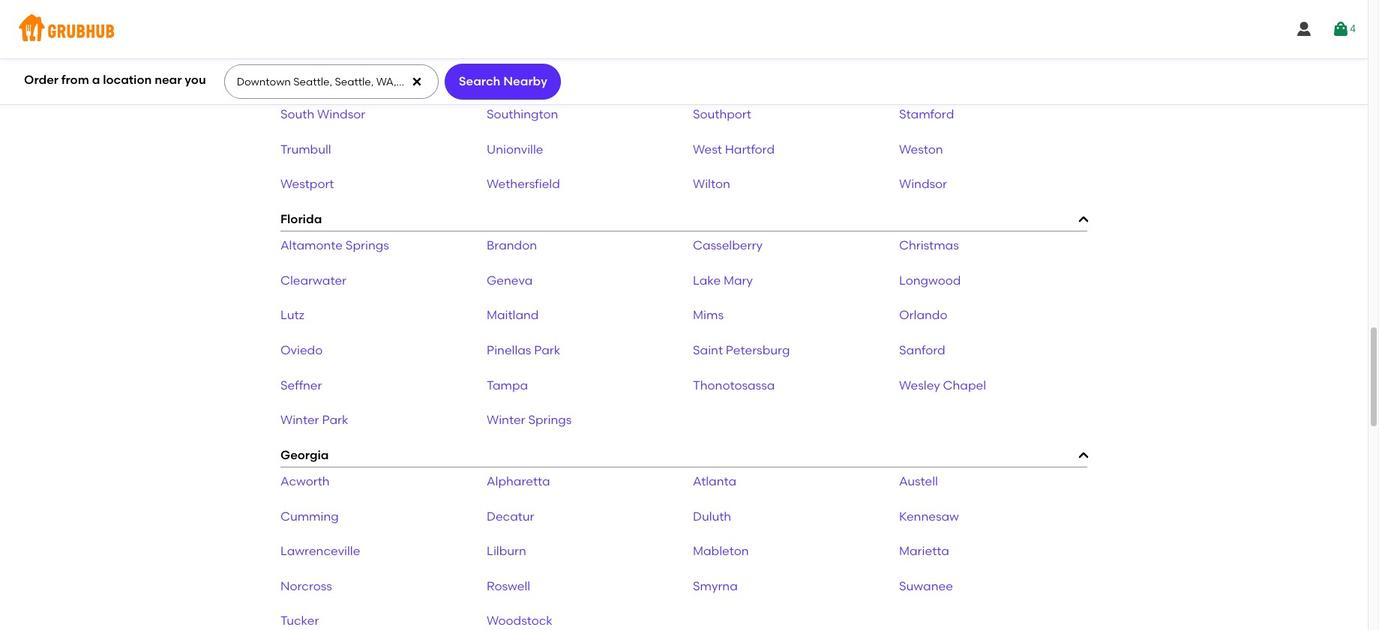 Task type: vqa. For each thing, say whether or not it's contained in the screenshot.
Star icon corresponding to Wokcano
no



Task type: locate. For each thing, give the bounding box(es) containing it.
park up georgia
[[322, 413, 348, 428]]

west
[[693, 142, 722, 157]]

marietta
[[899, 545, 950, 559]]

stamford
[[899, 107, 954, 122]]

acworth link
[[281, 475, 330, 489]]

1 vertical spatial windsor
[[899, 177, 947, 192]]

lilburn link
[[487, 545, 526, 559]]

0 horizontal spatial springs
[[346, 239, 389, 253]]

hartford
[[725, 142, 775, 157]]

1 horizontal spatial svg image
[[1332, 20, 1350, 38]]

weston
[[899, 142, 943, 157]]

suwanee
[[899, 580, 953, 594]]

sanford
[[899, 344, 946, 358]]

0 horizontal spatial park
[[322, 413, 348, 428]]

1 horizontal spatial springs
[[528, 413, 572, 428]]

mims link
[[693, 309, 724, 323]]

altamonte springs
[[281, 239, 389, 253]]

mableton link
[[693, 545, 749, 559]]

westport
[[281, 177, 334, 192]]

duluth link
[[693, 510, 731, 524]]

winter park
[[281, 413, 348, 428]]

ridgefield
[[281, 73, 340, 87]]

smyrna link
[[693, 580, 738, 594]]

oviedo
[[281, 344, 323, 358]]

svg image
[[1295, 20, 1313, 38], [1332, 20, 1350, 38]]

1 vertical spatial park
[[322, 413, 348, 428]]

woodstock
[[487, 615, 553, 629]]

norcross link
[[281, 580, 332, 594]]

trumbull
[[281, 142, 331, 157]]

park right pinellas
[[534, 344, 561, 358]]

1 vertical spatial springs
[[528, 413, 572, 428]]

smyrna
[[693, 580, 738, 594]]

tampa link
[[487, 378, 528, 393]]

casselberry
[[693, 239, 763, 253]]

springs
[[346, 239, 389, 253], [528, 413, 572, 428]]

svg image inside 4 button
[[1332, 20, 1350, 38]]

wesley chapel link
[[899, 378, 986, 393]]

Search Address search field
[[224, 65, 438, 98]]

wilton link
[[693, 177, 730, 192]]

clearwater link
[[281, 274, 347, 288]]

1 horizontal spatial winter
[[487, 413, 526, 428]]

2 svg image from the left
[[1332, 20, 1350, 38]]

oviedo link
[[281, 344, 323, 358]]

west hartford
[[693, 142, 775, 157]]

1 svg image from the left
[[1295, 20, 1313, 38]]

woodstock link
[[487, 615, 553, 629]]

1 horizontal spatial park
[[534, 344, 561, 358]]

0 horizontal spatial winter
[[281, 413, 319, 428]]

winter down the tampa link in the bottom left of the page
[[487, 413, 526, 428]]

south windsor link
[[281, 107, 365, 122]]

winter springs link
[[487, 413, 572, 428]]

lake mary
[[693, 274, 753, 288]]

2 winter from the left
[[487, 413, 526, 428]]

winter
[[281, 413, 319, 428], [487, 413, 526, 428]]

duluth
[[693, 510, 731, 524]]

0 horizontal spatial svg image
[[1295, 20, 1313, 38]]

wethersfield link
[[487, 177, 560, 192]]

cumming
[[281, 510, 339, 524]]

christmas
[[899, 239, 959, 253]]

1 winter from the left
[[281, 413, 319, 428]]

alpharetta
[[487, 475, 550, 489]]

lawrenceville link
[[281, 545, 360, 559]]

southport
[[693, 107, 752, 122]]

0 vertical spatial springs
[[346, 239, 389, 253]]

pinellas park
[[487, 344, 561, 358]]

wesley
[[899, 378, 940, 393]]

suwanee link
[[899, 580, 953, 594]]

lutz
[[281, 309, 305, 323]]

springs up alpharetta link
[[528, 413, 572, 428]]

location
[[103, 73, 152, 87]]

weston link
[[899, 142, 943, 157]]

lawrenceville
[[281, 545, 360, 559]]

winter down seffner
[[281, 413, 319, 428]]

springs for winter springs
[[528, 413, 572, 428]]

springs right altamonte
[[346, 239, 389, 253]]

altamonte springs link
[[281, 239, 389, 253]]

ridgefield link
[[281, 73, 340, 87]]

main navigation navigation
[[0, 0, 1368, 59]]

roswell
[[487, 580, 530, 594]]

windsor down search address search box
[[317, 107, 365, 122]]

0 vertical spatial park
[[534, 344, 561, 358]]

0 vertical spatial windsor
[[317, 107, 365, 122]]

altamonte
[[281, 239, 343, 253]]

springs for altamonte springs
[[346, 239, 389, 253]]

wilton
[[693, 177, 730, 192]]

riverside
[[487, 73, 539, 87]]

park for pinellas park
[[534, 344, 561, 358]]

lutz link
[[281, 309, 305, 323]]

1 horizontal spatial windsor
[[899, 177, 947, 192]]

svg image
[[411, 76, 423, 88]]

georgia
[[281, 448, 329, 463]]

park
[[534, 344, 561, 358], [322, 413, 348, 428]]

pinellas park link
[[487, 344, 561, 358]]

windsor down weston link
[[899, 177, 947, 192]]

longwood link
[[899, 274, 961, 288]]

atlanta
[[693, 475, 737, 489]]

southington link
[[487, 107, 558, 122]]

southington
[[487, 107, 558, 122]]

trumbull link
[[281, 142, 331, 157]]



Task type: describe. For each thing, give the bounding box(es) containing it.
saint
[[693, 344, 723, 358]]

decatur
[[487, 510, 535, 524]]

cumming link
[[281, 510, 339, 524]]

atlanta link
[[693, 475, 737, 489]]

westport link
[[281, 177, 334, 192]]

southport link
[[693, 107, 752, 122]]

4
[[1350, 22, 1356, 35]]

chapel
[[943, 378, 986, 393]]

pinellas
[[487, 344, 531, 358]]

decatur link
[[487, 510, 535, 524]]

longwood
[[899, 274, 961, 288]]

winter springs
[[487, 413, 572, 428]]

west hartford link
[[693, 142, 775, 157]]

orlando link
[[899, 309, 948, 323]]

unionville link
[[487, 142, 543, 157]]

brandon
[[487, 239, 537, 253]]

petersburg
[[726, 344, 790, 358]]

orlando
[[899, 309, 948, 323]]

you
[[185, 73, 206, 87]]

geneva link
[[487, 274, 533, 288]]

lilburn
[[487, 545, 526, 559]]

casselberry link
[[693, 239, 763, 253]]

wethersfield
[[487, 177, 560, 192]]

kennesaw
[[899, 510, 959, 524]]

thonotosassa
[[693, 378, 775, 393]]

search
[[459, 74, 501, 88]]

4 button
[[1332, 16, 1356, 43]]

norcross
[[281, 580, 332, 594]]

mims
[[693, 309, 724, 323]]

mary
[[724, 274, 753, 288]]

south windsor
[[281, 107, 365, 122]]

marietta link
[[899, 545, 950, 559]]

tucker link
[[281, 615, 319, 629]]

winter park link
[[281, 413, 348, 428]]

unionville
[[487, 142, 543, 157]]

winter for winter park
[[281, 413, 319, 428]]

lake mary link
[[693, 274, 753, 288]]

clearwater
[[281, 274, 347, 288]]

lake
[[693, 274, 721, 288]]

search nearby
[[459, 74, 548, 88]]

search nearby button
[[445, 64, 561, 100]]

winter for winter springs
[[487, 413, 526, 428]]

order
[[24, 73, 59, 87]]

acworth
[[281, 475, 330, 489]]

maitland link
[[487, 309, 539, 323]]

tampa
[[487, 378, 528, 393]]

kennesaw link
[[899, 510, 959, 524]]

brandon link
[[487, 239, 537, 253]]

0 horizontal spatial windsor
[[317, 107, 365, 122]]

florida
[[281, 212, 322, 226]]

nearby
[[504, 74, 548, 88]]

geneva
[[487, 274, 533, 288]]

park for winter park
[[322, 413, 348, 428]]

wesley chapel
[[899, 378, 986, 393]]

sanford link
[[899, 344, 946, 358]]

roswell link
[[487, 580, 530, 594]]

thonotosassa link
[[693, 378, 775, 393]]

austell link
[[899, 475, 938, 489]]

order from a location near you
[[24, 73, 206, 87]]

seffner
[[281, 378, 322, 393]]

alpharetta link
[[487, 475, 550, 489]]

saint petersburg
[[693, 344, 790, 358]]

riverside link
[[487, 73, 539, 87]]

saint petersburg link
[[693, 344, 790, 358]]



